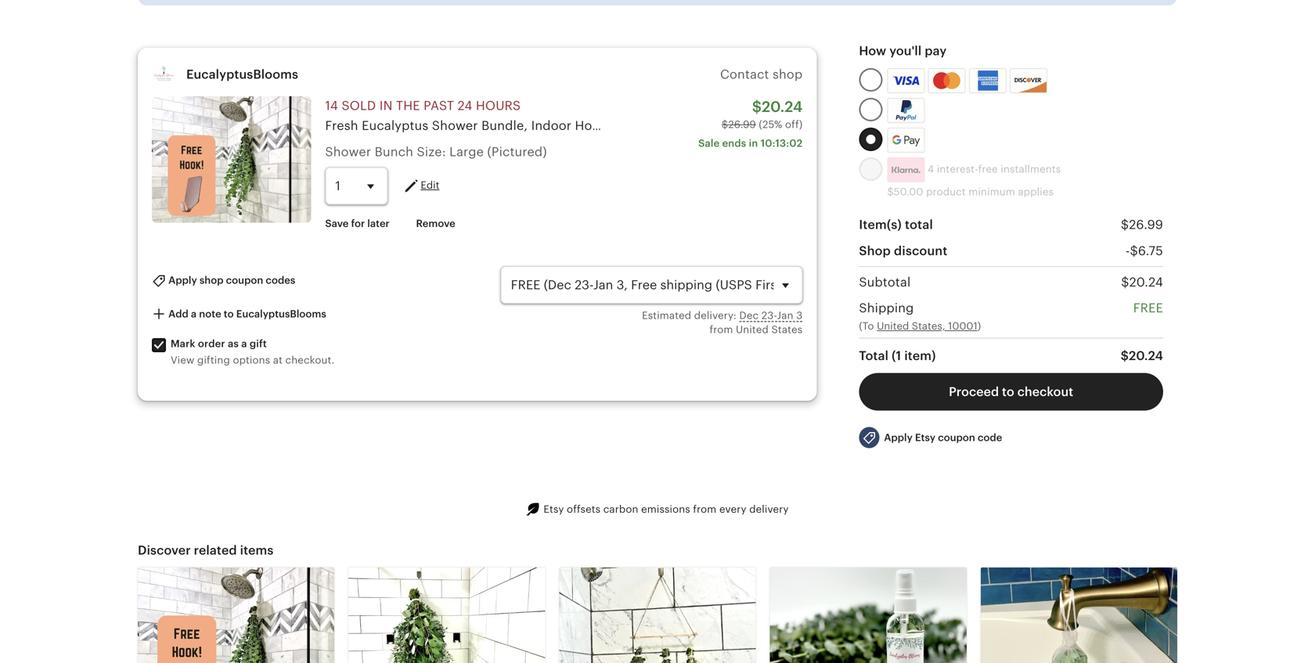 Task type: locate. For each thing, give the bounding box(es) containing it.
from down delivery:
[[710, 324, 734, 336]]

in down fresh eucalyptus shower bundle, indoor house plant, fresh eucalyptus plant, easy plants, boho decor, low light plants , eucalyptus plants link
[[749, 137, 759, 149]]

0 horizontal spatial shop
[[200, 274, 224, 286]]

total
[[860, 349, 889, 363]]

1 horizontal spatial in
[[749, 137, 759, 149]]

(to
[[860, 320, 875, 332]]

1 plant, from the left
[[617, 119, 652, 133]]

checkout
[[1018, 385, 1074, 399]]

american express image
[[972, 71, 1005, 91]]

10001
[[949, 320, 978, 332]]

eucalyptus right the ,
[[1064, 119, 1130, 133]]

$50.00
[[888, 186, 924, 198]]

eucalyptus down the
[[362, 119, 429, 133]]

1 horizontal spatial eucalyptus
[[692, 119, 759, 133]]

plants
[[1016, 119, 1053, 133], [1134, 119, 1171, 133]]

1 vertical spatial to
[[1003, 385, 1015, 399]]

plant,
[[617, 119, 652, 133], [762, 119, 797, 133]]

0 vertical spatial from
[[710, 324, 734, 336]]

options
[[233, 355, 270, 366]]

26.99
[[729, 119, 757, 130], [1130, 218, 1164, 232]]

0 vertical spatial fresh eucalyptus shower bundle, indoor house plant, fresh eucalyptus plant, easy plants, boho decor, low light plants , eucalyptus plants image
[[152, 97, 311, 223]]

subtotal
[[860, 275, 911, 289]]

0 vertical spatial a
[[191, 308, 197, 320]]

eucalyptus
[[362, 119, 429, 133], [692, 119, 759, 133], [1064, 119, 1130, 133]]

1 horizontal spatial a
[[241, 338, 247, 350]]

0 vertical spatial coupon
[[226, 274, 263, 286]]

fresh eucalyptus shower spray | shower bundle refresher spray | spa relaxation spray | room fragrance | fresh eucalyptus scent | linen spray image
[[770, 568, 967, 663]]

total (1 item)
[[860, 349, 937, 363]]

26.99 up - $ 6.75
[[1130, 218, 1164, 232]]

0 vertical spatial shower
[[432, 119, 478, 133]]

$ 20.24
[[1122, 275, 1164, 289], [1121, 349, 1164, 363]]

20.24 up the (25%
[[762, 98, 803, 115]]

edit
[[421, 179, 440, 191]]

fresh eucalyptus shower bundle, indoor house plant, fresh eucalyptus plant, easy plants, boho decor, low light plants , eucalyptus plants image
[[152, 97, 311, 223], [138, 568, 335, 663]]

ends
[[723, 137, 747, 149]]

united down 'shipping'
[[877, 320, 910, 332]]

shop for apply
[[200, 274, 224, 286]]

how
[[860, 44, 887, 58]]

$50.00 product minimum applies
[[888, 186, 1054, 198]]

eucalyptusblooms link
[[186, 68, 298, 82]]

1 horizontal spatial plant,
[[762, 119, 797, 133]]

0 vertical spatial 20.24
[[762, 98, 803, 115]]

discover
[[138, 543, 191, 558]]

united down the dec
[[736, 324, 769, 336]]

a inside mark order as a gift view gifting options at checkout.
[[241, 338, 247, 350]]

20.24 for total (1 item)
[[1130, 349, 1164, 363]]

off)
[[786, 119, 803, 130]]

0 horizontal spatial eucalyptus
[[362, 119, 429, 133]]

1 horizontal spatial coupon
[[939, 432, 976, 444]]

1 vertical spatial coupon
[[939, 432, 976, 444]]

apply inside apply etsy coupon code dropdown button
[[885, 432, 913, 444]]

1 vertical spatial shower
[[325, 145, 371, 159]]

0 horizontal spatial coupon
[[226, 274, 263, 286]]

eucalyptusblooms right "eucalyptusblooms" icon at top left
[[186, 68, 298, 82]]

discover image
[[1011, 71, 1049, 94]]

in inside $ 20.24 $ 26.99 (25% off) sale ends in 10:13:02
[[749, 137, 759, 149]]

0 vertical spatial eucalyptusblooms
[[186, 68, 298, 82]]

edit button
[[402, 177, 440, 196]]

eucalyptus shower pouches, eucalyptus leaves, shower eucalyptus, indoor plant leaves, boho bathroom, rustic farmhouse decor, bathroom decor image
[[981, 568, 1178, 663]]

1 horizontal spatial plants
[[1134, 119, 1171, 133]]

0 vertical spatial in
[[380, 99, 393, 113]]

delivery:
[[695, 310, 737, 321]]

shop up note
[[200, 274, 224, 286]]

eucalyptus up ends
[[692, 119, 759, 133]]

0 vertical spatial $ 20.24
[[1122, 275, 1164, 289]]

0 vertical spatial apply
[[169, 274, 197, 286]]

a right add
[[191, 308, 197, 320]]

3 eucalyptus from the left
[[1064, 119, 1130, 133]]

a
[[191, 308, 197, 320], [241, 338, 247, 350]]

$
[[753, 98, 762, 115], [722, 119, 729, 130], [1122, 218, 1130, 232], [1131, 244, 1139, 258], [1122, 275, 1130, 289], [1121, 349, 1130, 363]]

items
[[240, 543, 274, 558]]

shower down 24
[[432, 119, 478, 133]]

sold
[[342, 99, 376, 113]]

visa image
[[893, 74, 920, 88]]

proceed to checkout button
[[860, 373, 1164, 411]]

from inside estimated delivery: dec 23-jan 3 from united states
[[710, 324, 734, 336]]

fresh right house
[[655, 119, 688, 133]]

etsy inside dropdown button
[[916, 432, 936, 444]]

1 vertical spatial fresh eucalyptus shower bundle, indoor house plant, fresh eucalyptus plant, easy plants, boho decor, low light plants , eucalyptus plants image
[[138, 568, 335, 663]]

mastercard image
[[931, 71, 964, 91]]

1 fresh from the left
[[325, 119, 359, 133]]

shop inside dropdown button
[[200, 274, 224, 286]]

1 vertical spatial shop
[[200, 274, 224, 286]]

$ 20.24 for subtotal
[[1122, 275, 1164, 289]]

later
[[368, 218, 390, 230]]

1 vertical spatial in
[[749, 137, 759, 149]]

shower inside '14 sold in the past 24 hours fresh eucalyptus shower bundle, indoor house plant, fresh eucalyptus plant, easy plants, boho decor, low light plants , eucalyptus plants'
[[432, 119, 478, 133]]

total
[[906, 218, 934, 232]]

shower left "bunch"
[[325, 145, 371, 159]]

14 sold in the past 24 hours fresh eucalyptus shower bundle, indoor house plant, fresh eucalyptus plant, easy plants, boho decor, low light plants , eucalyptus plants
[[325, 99, 1171, 133]]

20.24 up "free"
[[1130, 275, 1164, 289]]

from left every
[[694, 504, 717, 516]]

gifting
[[197, 355, 230, 366]]

mark
[[171, 338, 196, 350]]

shop right contact
[[773, 67, 803, 82]]

20.24
[[762, 98, 803, 115], [1130, 275, 1164, 289], [1130, 349, 1164, 363]]

0 horizontal spatial etsy
[[544, 504, 564, 516]]

0 vertical spatial etsy
[[916, 432, 936, 444]]

0 horizontal spatial in
[[380, 99, 393, 113]]

0 vertical spatial 26.99
[[729, 119, 757, 130]]

-
[[1126, 244, 1131, 258]]

23-
[[762, 310, 777, 321]]

plant, right house
[[617, 119, 652, 133]]

order
[[198, 338, 225, 350]]

$ 20.24 up "free"
[[1122, 275, 1164, 289]]

1 horizontal spatial united
[[877, 320, 910, 332]]

1 plants from the left
[[1016, 119, 1053, 133]]

,
[[1056, 119, 1060, 133]]

1 horizontal spatial fresh
[[655, 119, 688, 133]]

coupon left code
[[939, 432, 976, 444]]

0 vertical spatial shop
[[773, 67, 803, 82]]

1 vertical spatial 20.24
[[1130, 275, 1164, 289]]

apply inside apply shop coupon codes dropdown button
[[169, 274, 197, 286]]

plant, up 10:13:02
[[762, 119, 797, 133]]

0 horizontal spatial 26.99
[[729, 119, 757, 130]]

1 vertical spatial eucalyptusblooms
[[236, 308, 327, 320]]

$ 20.24 down "free"
[[1121, 349, 1164, 363]]

1 horizontal spatial shop
[[773, 67, 803, 82]]

coupon for shop
[[226, 274, 263, 286]]

1 horizontal spatial apply
[[885, 432, 913, 444]]

etsy offsets carbon emissions from every delivery
[[544, 504, 789, 516]]

shower bunch size: large (pictured)
[[325, 145, 547, 159]]

0 horizontal spatial fresh
[[325, 119, 359, 133]]

etsy
[[916, 432, 936, 444], [544, 504, 564, 516]]

eucalyptusblooms down codes
[[236, 308, 327, 320]]

to
[[224, 308, 234, 320], [1003, 385, 1015, 399]]

0 horizontal spatial apply
[[169, 274, 197, 286]]

etsy left code
[[916, 432, 936, 444]]

shower eucalyptus bundle set | fresh shower plants | home decor | flower arrangement | wall decor | hanging plant decor | hanging plant image
[[560, 568, 756, 663]]

2 vertical spatial 20.24
[[1130, 349, 1164, 363]]

shower
[[432, 119, 478, 133], [325, 145, 371, 159]]

coupon up add a note to eucalyptusblooms
[[226, 274, 263, 286]]

apply
[[169, 274, 197, 286], [885, 432, 913, 444]]

emissions
[[642, 504, 691, 516]]

1 vertical spatial apply
[[885, 432, 913, 444]]

0 horizontal spatial a
[[191, 308, 197, 320]]

fresh down the 14
[[325, 119, 359, 133]]

to right the proceed
[[1003, 385, 1015, 399]]

low
[[953, 119, 978, 133]]

1 horizontal spatial etsy
[[916, 432, 936, 444]]

discount
[[895, 244, 948, 258]]

boho
[[875, 119, 907, 133]]

0 horizontal spatial united
[[736, 324, 769, 336]]

1 vertical spatial a
[[241, 338, 247, 350]]

related
[[194, 543, 237, 558]]

coupon
[[226, 274, 263, 286], [939, 432, 976, 444]]

a right as
[[241, 338, 247, 350]]

apply etsy coupon code button
[[848, 420, 1015, 456]]

gift
[[250, 338, 267, 350]]

0 horizontal spatial shower
[[325, 145, 371, 159]]

remove
[[416, 218, 456, 230]]

0 horizontal spatial to
[[224, 308, 234, 320]]

plants,
[[831, 119, 872, 133]]

1 horizontal spatial shower
[[432, 119, 478, 133]]

states,
[[912, 320, 946, 332]]

0 horizontal spatial plants
[[1016, 119, 1053, 133]]

20.24 for subtotal
[[1130, 275, 1164, 289]]

1 vertical spatial from
[[694, 504, 717, 516]]

20.24 down "free"
[[1130, 349, 1164, 363]]

minimum
[[969, 186, 1016, 198]]

26.99 up ends
[[729, 119, 757, 130]]

to right note
[[224, 308, 234, 320]]

etsy left offsets
[[544, 504, 564, 516]]

save
[[325, 218, 349, 230]]

a inside dropdown button
[[191, 308, 197, 320]]

24
[[458, 99, 473, 113]]

eucalyptus shower bundle mix, 3 types of eucaluptus, silver dollar, house plant, fresh eucalyptus plant, parvifolia eucalyptus, shower plant image
[[349, 568, 545, 663]]

1 vertical spatial $ 20.24
[[1121, 349, 1164, 363]]

large
[[450, 145, 484, 159]]

view
[[171, 355, 195, 366]]

1 vertical spatial 26.99
[[1130, 218, 1164, 232]]

0 horizontal spatial plant,
[[617, 119, 652, 133]]

20.24 inside $ 20.24 $ 26.99 (25% off) sale ends in 10:13:02
[[762, 98, 803, 115]]

2 horizontal spatial eucalyptus
[[1064, 119, 1130, 133]]

1 horizontal spatial to
[[1003, 385, 1015, 399]]

in left the
[[380, 99, 393, 113]]

save for later
[[325, 218, 390, 230]]

0 vertical spatial to
[[224, 308, 234, 320]]



Task type: describe. For each thing, give the bounding box(es) containing it.
sale
[[699, 137, 720, 149]]

pay
[[925, 44, 947, 58]]

shop for contact
[[773, 67, 803, 82]]

note
[[199, 308, 221, 320]]

contact
[[721, 67, 770, 82]]

3
[[797, 310, 803, 321]]

jan
[[777, 310, 794, 321]]

apply shop coupon codes button
[[140, 266, 307, 295]]

product
[[927, 186, 966, 198]]

installments
[[1001, 163, 1062, 175]]

dec 23-jan 3 link
[[740, 310, 803, 321]]

estimated
[[642, 310, 692, 321]]

offsets
[[567, 504, 601, 516]]

eucalyptusblooms image
[[152, 62, 177, 87]]

10:13:02
[[761, 137, 803, 149]]

every
[[720, 504, 747, 516]]

(1
[[892, 349, 902, 363]]

estimated delivery: dec 23-jan 3 from united states
[[642, 310, 803, 336]]

(25%
[[759, 119, 783, 130]]

remove button
[[405, 210, 467, 238]]

add a note to eucalyptusblooms button
[[140, 300, 338, 329]]

4 interest-free installments
[[925, 163, 1062, 175]]

shop
[[860, 244, 891, 258]]

proceed to checkout
[[949, 385, 1074, 399]]

states
[[772, 324, 803, 336]]

apply etsy coupon code
[[885, 432, 1003, 444]]

1 vertical spatial etsy
[[544, 504, 564, 516]]

as
[[228, 338, 239, 350]]

fresh eucalyptus shower bundle, indoor house plant, fresh eucalyptus plant, easy plants, boho decor, low light plants , eucalyptus plants link
[[325, 119, 1171, 133]]

4
[[928, 163, 935, 175]]

united states, 10001 button
[[877, 319, 978, 333]]

code
[[978, 432, 1003, 444]]

shop discount
[[860, 244, 948, 258]]

interest-
[[937, 163, 979, 175]]

paypal image
[[890, 100, 923, 121]]

in inside '14 sold in the past 24 hours fresh eucalyptus shower bundle, indoor house plant, fresh eucalyptus plant, easy plants, boho decor, low light plants , eucalyptus plants'
[[380, 99, 393, 113]]

delivery
[[750, 504, 789, 516]]

at
[[273, 355, 283, 366]]

coupon for etsy
[[939, 432, 976, 444]]

- $ 6.75
[[1126, 244, 1164, 258]]

checkout.
[[286, 355, 335, 366]]

add a note to eucalyptusblooms
[[166, 308, 327, 320]]

$ 26.99
[[1122, 218, 1164, 232]]

mark order as a gift view gifting options at checkout.
[[171, 338, 335, 366]]

eucalyptusblooms inside dropdown button
[[236, 308, 327, 320]]

(to united states, 10001 )
[[860, 320, 982, 332]]

to inside dropdown button
[[224, 308, 234, 320]]

contact shop
[[721, 67, 803, 82]]

save for later button
[[314, 210, 402, 238]]

the
[[396, 99, 420, 113]]

26.99 inside $ 20.24 $ 26.99 (25% off) sale ends in 10:13:02
[[729, 119, 757, 130]]

house
[[575, 119, 614, 133]]

shipping
[[860, 301, 915, 315]]

1 eucalyptus from the left
[[362, 119, 429, 133]]

indoor
[[532, 119, 572, 133]]

united inside estimated delivery: dec 23-jan 3 from united states
[[736, 324, 769, 336]]

bundle,
[[482, 119, 528, 133]]

easy
[[800, 119, 828, 133]]

how you'll pay
[[860, 44, 947, 58]]

apply shop coupon codes
[[166, 274, 296, 286]]

14
[[325, 99, 338, 113]]

proceed
[[949, 385, 1000, 399]]

free
[[1134, 301, 1164, 315]]

free
[[979, 163, 999, 175]]

codes
[[266, 274, 296, 286]]

(pictured)
[[488, 145, 547, 159]]

pay in 4 installments image
[[888, 158, 925, 183]]

applies
[[1019, 186, 1054, 198]]

6.75
[[1139, 244, 1164, 258]]

2 plants from the left
[[1134, 119, 1171, 133]]

size:
[[417, 145, 446, 159]]

$ 20.24 $ 26.99 (25% off) sale ends in 10:13:02
[[699, 98, 803, 149]]

apply for apply shop coupon codes
[[169, 274, 197, 286]]

you'll
[[890, 44, 922, 58]]

dec
[[740, 310, 759, 321]]

add
[[169, 308, 189, 320]]

)
[[978, 320, 982, 332]]

2 plant, from the left
[[762, 119, 797, 133]]

past
[[424, 99, 454, 113]]

hours
[[476, 99, 521, 113]]

to inside button
[[1003, 385, 1015, 399]]

google pay image
[[889, 129, 925, 152]]

$ 20.24 for total (1 item)
[[1121, 349, 1164, 363]]

bunch
[[375, 145, 414, 159]]

for
[[351, 218, 365, 230]]

apply for apply etsy coupon code
[[885, 432, 913, 444]]

2 fresh from the left
[[655, 119, 688, 133]]

contact shop button
[[721, 67, 803, 82]]

2 eucalyptus from the left
[[692, 119, 759, 133]]

1 horizontal spatial 26.99
[[1130, 218, 1164, 232]]



Task type: vqa. For each thing, say whether or not it's contained in the screenshot.
Low
yes



